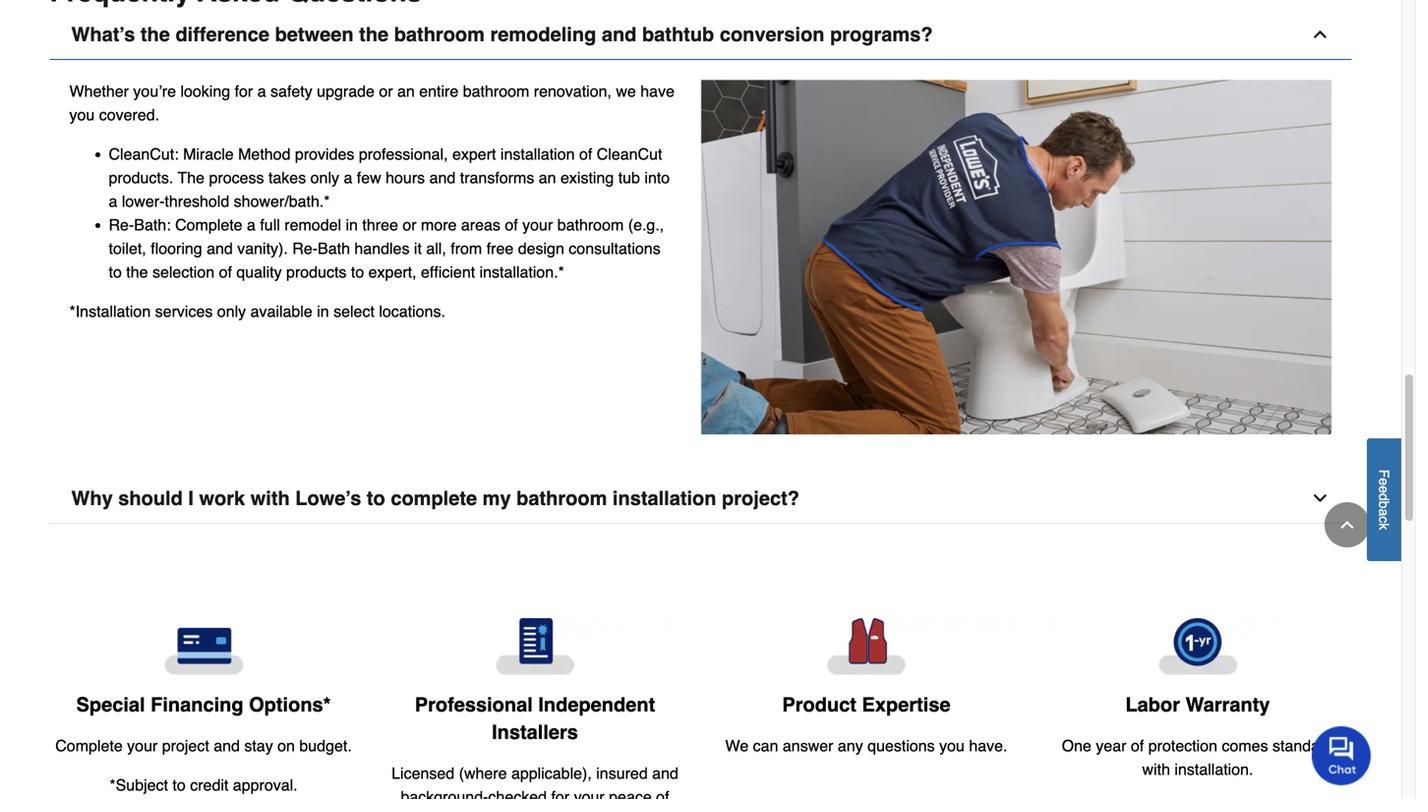 Task type: locate. For each thing, give the bounding box(es) containing it.
the
[[178, 169, 205, 187]]

re-
[[109, 216, 134, 234], [292, 240, 318, 258]]

1 horizontal spatial re-
[[292, 240, 318, 258]]

1 horizontal spatial or
[[403, 216, 417, 234]]

of inside one year of protection comes standard with installation.
[[1131, 738, 1145, 756]]

hours
[[386, 169, 425, 187]]

your inside 'licensed (where applicable), insured and background-checked for your peace o'
[[574, 789, 605, 800]]

in inside "cleancut: miracle method provides professional, expert installation of cleancut products. the process takes only a few hours and transforms an existing tub into a lower-threshold shower/bath.* re-bath: complete a full remodel in three or more areas of your bathroom (e.g., toilet, flooring and vanity). re-bath handles it all, from free design consultations to the selection of quality products to expert, efficient installation.*"
[[346, 216, 358, 234]]

k
[[1377, 524, 1393, 530]]

all,
[[426, 240, 447, 258]]

lower-
[[122, 193, 165, 211]]

lowe's
[[295, 488, 361, 510]]

you left have. on the right of the page
[[940, 738, 965, 756]]

tub
[[619, 169, 640, 187]]

0 vertical spatial with
[[251, 488, 290, 510]]

three
[[362, 216, 398, 234]]

a left full
[[247, 216, 256, 234]]

consultations
[[569, 240, 661, 258]]

to
[[109, 263, 122, 282], [351, 263, 364, 282], [367, 488, 385, 510], [173, 777, 186, 795]]

chevron down image
[[1311, 489, 1331, 509]]

1 horizontal spatial with
[[1143, 761, 1171, 779]]

services
[[155, 303, 213, 321]]

1 horizontal spatial you
[[940, 738, 965, 756]]

1 horizontal spatial in
[[346, 216, 358, 234]]

complete inside "cleancut: miracle method provides professional, expert installation of cleancut products. the process takes only a few hours and transforms an existing tub into a lower-threshold shower/bath.* re-bath: complete a full remodel in three or more areas of your bathroom (e.g., toilet, flooring and vanity). re-bath handles it all, from free design consultations to the selection of quality products to expert, efficient installation.*"
[[175, 216, 243, 234]]

of
[[579, 145, 593, 164], [505, 216, 518, 234], [219, 263, 232, 282], [1131, 738, 1145, 756]]

remodel
[[285, 216, 341, 234]]

e
[[1377, 478, 1393, 486], [1377, 486, 1393, 494]]

0 vertical spatial chevron up image
[[1311, 25, 1331, 44]]

bathroom inside button
[[394, 23, 485, 46]]

you
[[69, 106, 95, 124], [940, 738, 965, 756]]

whether you're looking for a safety upgrade or an entire bathroom renovation, we have you covered. image
[[701, 80, 1333, 435]]

and inside 'licensed (where applicable), insured and background-checked for your peace o'
[[653, 765, 679, 783]]

and right insured
[[653, 765, 679, 783]]

installation.*
[[480, 263, 565, 282]]

a left lower-
[[109, 193, 117, 211]]

in left select
[[317, 303, 329, 321]]

1 horizontal spatial installation
[[613, 488, 717, 510]]

a inside the f e e d b a c k button
[[1377, 509, 1393, 517]]

your up design
[[523, 216, 553, 234]]

a left safety
[[257, 82, 266, 101]]

1 vertical spatial installation
[[613, 488, 717, 510]]

bathroom right my
[[517, 488, 607, 510]]

e up d
[[1377, 478, 1393, 486]]

1 vertical spatial or
[[403, 216, 417, 234]]

what's
[[71, 23, 135, 46]]

1 horizontal spatial for
[[551, 789, 570, 800]]

f e e d b a c k
[[1377, 470, 1393, 530]]

project
[[162, 738, 209, 756]]

i
[[188, 488, 194, 510]]

bathroom
[[394, 23, 485, 46], [463, 82, 530, 101], [558, 216, 624, 234], [517, 488, 607, 510]]

f e e d b a c k button
[[1368, 439, 1402, 562]]

1 vertical spatial with
[[1143, 761, 1171, 779]]

a
[[257, 82, 266, 101], [344, 169, 353, 187], [109, 193, 117, 211], [247, 216, 256, 234], [1377, 509, 1393, 517]]

for down the applicable),
[[551, 789, 570, 800]]

1 horizontal spatial complete
[[175, 216, 243, 234]]

d
[[1377, 494, 1393, 501]]

0 horizontal spatial only
[[217, 303, 246, 321]]

flooring
[[151, 240, 202, 258]]

your up the *subject on the bottom of the page
[[127, 738, 158, 756]]

bathroom inside whether you're looking for a safety upgrade or an entire bathroom renovation, we have you covered.
[[463, 82, 530, 101]]

complete
[[175, 216, 243, 234], [55, 738, 123, 756]]

0 horizontal spatial you
[[69, 106, 95, 124]]

or right upgrade
[[379, 82, 393, 101]]

0 horizontal spatial or
[[379, 82, 393, 101]]

an left existing
[[539, 169, 556, 187]]

and
[[602, 23, 637, 46], [430, 169, 456, 187], [207, 240, 233, 258], [214, 738, 240, 756], [653, 765, 679, 783]]

renovation,
[[534, 82, 612, 101]]

of right year
[[1131, 738, 1145, 756]]

a lowe's red vest icon. image
[[717, 619, 1017, 676]]

1 vertical spatial re-
[[292, 240, 318, 258]]

0 vertical spatial installation
[[501, 145, 575, 164]]

difference
[[176, 23, 270, 46]]

and right the hours on the top left of page
[[430, 169, 456, 187]]

1 horizontal spatial your
[[523, 216, 553, 234]]

in left three at the left
[[346, 216, 358, 234]]

on
[[278, 738, 295, 756]]

0 vertical spatial in
[[346, 216, 358, 234]]

the down toilet,
[[126, 263, 148, 282]]

with down the protection
[[1143, 761, 1171, 779]]

e up b
[[1377, 486, 1393, 494]]

expert
[[453, 145, 496, 164]]

a up k on the right bottom of the page
[[1377, 509, 1393, 517]]

chevron up image
[[1311, 25, 1331, 44], [1338, 516, 1358, 535]]

a inside whether you're looking for a safety upgrade or an entire bathroom renovation, we have you covered.
[[257, 82, 266, 101]]

your
[[523, 216, 553, 234], [127, 738, 158, 756], [574, 789, 605, 800]]

0 vertical spatial for
[[235, 82, 253, 101]]

1 vertical spatial chevron up image
[[1338, 516, 1358, 535]]

0 vertical spatial only
[[311, 169, 339, 187]]

0 horizontal spatial an
[[398, 82, 415, 101]]

2 vertical spatial your
[[574, 789, 605, 800]]

installation up transforms
[[501, 145, 575, 164]]

0 vertical spatial an
[[398, 82, 415, 101]]

1 horizontal spatial only
[[311, 169, 339, 187]]

products.
[[109, 169, 173, 187]]

1 horizontal spatial chevron up image
[[1338, 516, 1358, 535]]

insured
[[597, 765, 648, 783]]

0 horizontal spatial re-
[[109, 216, 134, 234]]

special financing options*
[[76, 694, 331, 717]]

only inside "cleancut: miracle method provides professional, expert installation of cleancut products. the process takes only a few hours and transforms an existing tub into a lower-threshold shower/bath.* re-bath: complete a full remodel in three or more areas of your bathroom (e.g., toilet, flooring and vanity). re-bath handles it all, from free design consultations to the selection of quality products to expert, efficient installation.*"
[[311, 169, 339, 187]]

(where
[[459, 765, 507, 783]]

we
[[726, 738, 749, 756]]

what's the difference between the bathroom remodeling and bathtub conversion programs?
[[71, 23, 933, 46]]

for right looking on the left top of page
[[235, 82, 253, 101]]

expert,
[[369, 263, 417, 282]]

whether
[[69, 82, 129, 101]]

0 vertical spatial you
[[69, 106, 95, 124]]

of left quality
[[219, 263, 232, 282]]

1 vertical spatial your
[[127, 738, 158, 756]]

2 horizontal spatial your
[[574, 789, 605, 800]]

you're
[[133, 82, 176, 101]]

to right lowe's
[[367, 488, 385, 510]]

questions
[[868, 738, 935, 756]]

you down whether
[[69, 106, 95, 124]]

and up we
[[602, 23, 637, 46]]

f
[[1377, 470, 1393, 478]]

your down insured
[[574, 789, 605, 800]]

can
[[753, 738, 779, 756]]

complete down special
[[55, 738, 123, 756]]

only
[[311, 169, 339, 187], [217, 303, 246, 321]]

options*
[[249, 694, 331, 717]]

0 horizontal spatial in
[[317, 303, 329, 321]]

it
[[414, 240, 422, 258]]

installation
[[501, 145, 575, 164], [613, 488, 717, 510]]

bathroom up entire
[[394, 23, 485, 46]]

or
[[379, 82, 393, 101], [403, 216, 417, 234]]

safety
[[271, 82, 313, 101]]

0 horizontal spatial for
[[235, 82, 253, 101]]

of up existing
[[579, 145, 593, 164]]

an
[[398, 82, 415, 101], [539, 169, 556, 187]]

installation inside button
[[613, 488, 717, 510]]

bathroom down what's the difference between the bathroom remodeling and bathtub conversion programs?
[[463, 82, 530, 101]]

0 horizontal spatial chevron up image
[[1311, 25, 1331, 44]]

1 vertical spatial for
[[551, 789, 570, 800]]

we
[[616, 82, 636, 101]]

bath
[[318, 240, 350, 258]]

we can answer any questions you have.
[[726, 738, 1008, 756]]

takes
[[269, 169, 306, 187]]

your inside "cleancut: miracle method provides professional, expert installation of cleancut products. the process takes only a few hours and transforms an existing tub into a lower-threshold shower/bath.* re-bath: complete a full remodel in three or more areas of your bathroom (e.g., toilet, flooring and vanity). re-bath handles it all, from free design consultations to the selection of quality products to expert, efficient installation.*"
[[523, 216, 553, 234]]

re- down remodel
[[292, 240, 318, 258]]

or up it
[[403, 216, 417, 234]]

bathroom inside "cleancut: miracle method provides professional, expert installation of cleancut products. the process takes only a few hours and transforms an existing tub into a lower-threshold shower/bath.* re-bath: complete a full remodel in three or more areas of your bathroom (e.g., toilet, flooring and vanity). re-bath handles it all, from free design consultations to the selection of quality products to expert, efficient installation.*"
[[558, 216, 624, 234]]

0 vertical spatial re-
[[109, 216, 134, 234]]

installers
[[492, 722, 578, 744]]

bathroom up consultations
[[558, 216, 624, 234]]

existing
[[561, 169, 614, 187]]

an left entire
[[398, 82, 415, 101]]

0 horizontal spatial with
[[251, 488, 290, 510]]

0 vertical spatial or
[[379, 82, 393, 101]]

0 vertical spatial complete
[[175, 216, 243, 234]]

with right work
[[251, 488, 290, 510]]

1 vertical spatial an
[[539, 169, 556, 187]]

1 vertical spatial complete
[[55, 738, 123, 756]]

only down provides
[[311, 169, 339, 187]]

why should i work with lowe's to complete my bathroom installation project?
[[71, 488, 800, 510]]

installation.
[[1175, 761, 1254, 779]]

only right services
[[217, 303, 246, 321]]

looking
[[180, 82, 230, 101]]

for inside 'licensed (where applicable), insured and background-checked for your peace o'
[[551, 789, 570, 800]]

a left few
[[344, 169, 353, 187]]

complete down threshold
[[175, 216, 243, 234]]

transforms
[[460, 169, 535, 187]]

re- up toilet,
[[109, 216, 134, 234]]

0 vertical spatial your
[[523, 216, 553, 234]]

1 horizontal spatial an
[[539, 169, 556, 187]]

0 horizontal spatial installation
[[501, 145, 575, 164]]

covered.
[[99, 106, 160, 124]]

installation left the project?
[[613, 488, 717, 510]]

locations.
[[379, 303, 446, 321]]

to inside why should i work with lowe's to complete my bathroom installation project? button
[[367, 488, 385, 510]]

a dark blue credit card icon. image
[[54, 619, 354, 676]]

with
[[251, 488, 290, 510], [1143, 761, 1171, 779]]

for inside whether you're looking for a safety upgrade or an entire bathroom renovation, we have you covered.
[[235, 82, 253, 101]]

answer
[[783, 738, 834, 756]]

comes
[[1222, 738, 1269, 756]]



Task type: vqa. For each thing, say whether or not it's contained in the screenshot.
QUESTIONS
yes



Task type: describe. For each thing, give the bounding box(es) containing it.
what's the difference between the bathroom remodeling and bathtub conversion programs? button
[[50, 10, 1352, 60]]

from
[[451, 240, 482, 258]]

protection
[[1149, 738, 1218, 756]]

a dark blue background check icon. image
[[385, 619, 685, 676]]

of up free at the top left of page
[[505, 216, 518, 234]]

the right between
[[359, 23, 389, 46]]

why
[[71, 488, 113, 510]]

year
[[1096, 738, 1127, 756]]

with inside one year of protection comes standard with installation.
[[1143, 761, 1171, 779]]

0 horizontal spatial your
[[127, 738, 158, 756]]

cleancut: miracle method provides professional, expert installation of cleancut products. the process takes only a few hours and transforms an existing tub into a lower-threshold shower/bath.* re-bath: complete a full remodel in three or more areas of your bathroom (e.g., toilet, flooring and vanity). re-bath handles it all, from free design consultations to the selection of quality products to expert, efficient installation.*
[[109, 145, 670, 282]]

why should i work with lowe's to complete my bathroom installation project? button
[[50, 474, 1352, 524]]

vanity).
[[237, 240, 288, 258]]

or inside "cleancut: miracle method provides professional, expert installation of cleancut products. the process takes only a few hours and transforms an existing tub into a lower-threshold shower/bath.* re-bath: complete a full remodel in three or more areas of your bathroom (e.g., toilet, flooring and vanity). re-bath handles it all, from free design consultations to the selection of quality products to expert, efficient installation.*"
[[403, 216, 417, 234]]

applicable),
[[512, 765, 592, 783]]

product expertise
[[783, 694, 951, 717]]

a blue 1-year labor warranty icon. image
[[1048, 619, 1348, 676]]

1 vertical spatial in
[[317, 303, 329, 321]]

the inside "cleancut: miracle method provides professional, expert installation of cleancut products. the process takes only a few hours and transforms an existing tub into a lower-threshold shower/bath.* re-bath: complete a full remodel in three or more areas of your bathroom (e.g., toilet, flooring and vanity). re-bath handles it all, from free design consultations to the selection of quality products to expert, efficient installation.*"
[[126, 263, 148, 282]]

handles
[[355, 240, 410, 258]]

background-
[[401, 789, 488, 800]]

licensed (where applicable), insured and background-checked for your peace o
[[392, 765, 679, 800]]

*subject
[[110, 777, 168, 795]]

licensed
[[392, 765, 455, 783]]

an inside whether you're looking for a safety upgrade or an entire bathroom renovation, we have you covered.
[[398, 82, 415, 101]]

*installation
[[69, 303, 151, 321]]

product
[[783, 694, 857, 717]]

special
[[76, 694, 145, 717]]

complete your project and stay on budget.
[[55, 738, 352, 756]]

bathtub
[[642, 23, 715, 46]]

and inside button
[[602, 23, 637, 46]]

standard
[[1273, 738, 1334, 756]]

budget.
[[299, 738, 352, 756]]

quality
[[236, 263, 282, 282]]

full
[[260, 216, 280, 234]]

conversion
[[720, 23, 825, 46]]

provides
[[295, 145, 355, 164]]

you inside whether you're looking for a safety upgrade or an entire bathroom renovation, we have you covered.
[[69, 106, 95, 124]]

entire
[[419, 82, 459, 101]]

chevron up image inside scroll to top element
[[1338, 516, 1358, 535]]

areas
[[461, 216, 501, 234]]

chat invite button image
[[1313, 726, 1373, 786]]

project?
[[722, 488, 800, 510]]

labor
[[1126, 694, 1181, 717]]

stay
[[244, 738, 273, 756]]

or inside whether you're looking for a safety upgrade or an entire bathroom renovation, we have you covered.
[[379, 82, 393, 101]]

1 vertical spatial only
[[217, 303, 246, 321]]

to down handles
[[351, 263, 364, 282]]

2 e from the top
[[1377, 486, 1393, 494]]

complete
[[391, 488, 477, 510]]

installation inside "cleancut: miracle method provides professional, expert installation of cleancut products. the process takes only a few hours and transforms an existing tub into a lower-threshold shower/bath.* re-bath: complete a full remodel in three or more areas of your bathroom (e.g., toilet, flooring and vanity). re-bath handles it all, from free design consultations to the selection of quality products to expert, efficient installation.*"
[[501, 145, 575, 164]]

design
[[518, 240, 565, 258]]

scroll to top element
[[1325, 503, 1371, 548]]

peace
[[609, 789, 652, 800]]

with inside button
[[251, 488, 290, 510]]

programs?
[[831, 23, 933, 46]]

labor warranty
[[1126, 694, 1271, 717]]

miracle
[[183, 145, 234, 164]]

(e.g.,
[[628, 216, 664, 234]]

0 horizontal spatial complete
[[55, 738, 123, 756]]

1 vertical spatial you
[[940, 738, 965, 756]]

professional
[[415, 694, 533, 717]]

1 e from the top
[[1377, 478, 1393, 486]]

any
[[838, 738, 864, 756]]

and left 'stay'
[[214, 738, 240, 756]]

an inside "cleancut: miracle method provides professional, expert installation of cleancut products. the process takes only a few hours and transforms an existing tub into a lower-threshold shower/bath.* re-bath: complete a full remodel in three or more areas of your bathroom (e.g., toilet, flooring and vanity). re-bath handles it all, from free design consultations to the selection of quality products to expert, efficient installation.*"
[[539, 169, 556, 187]]

few
[[357, 169, 381, 187]]

checked
[[488, 789, 547, 800]]

more
[[421, 216, 457, 234]]

have.
[[970, 738, 1008, 756]]

chevron up image inside what's the difference between the bathroom remodeling and bathtub conversion programs? button
[[1311, 25, 1331, 44]]

threshold
[[165, 193, 229, 211]]

c
[[1377, 517, 1393, 524]]

to left 'credit'
[[173, 777, 186, 795]]

method
[[238, 145, 291, 164]]

b
[[1377, 501, 1393, 509]]

toilet,
[[109, 240, 146, 258]]

the right what's
[[141, 23, 170, 46]]

should
[[118, 488, 183, 510]]

independent
[[539, 694, 656, 717]]

approval.
[[233, 777, 298, 795]]

one year of protection comes standard with installation.
[[1062, 738, 1334, 779]]

bath:
[[134, 216, 171, 234]]

whether you're looking for a safety upgrade or an entire bathroom renovation, we have you covered.
[[69, 82, 675, 124]]

products
[[286, 263, 347, 282]]

and left vanity).
[[207, 240, 233, 258]]

my
[[483, 488, 511, 510]]

available
[[250, 303, 313, 321]]

cleancut:
[[109, 145, 179, 164]]

financing
[[151, 694, 244, 717]]

to down toilet,
[[109, 263, 122, 282]]

credit
[[190, 777, 229, 795]]

efficient
[[421, 263, 475, 282]]

bathroom inside button
[[517, 488, 607, 510]]

expertise
[[862, 694, 951, 717]]

free
[[487, 240, 514, 258]]

professional independent installers
[[415, 694, 656, 744]]

one
[[1062, 738, 1092, 756]]



